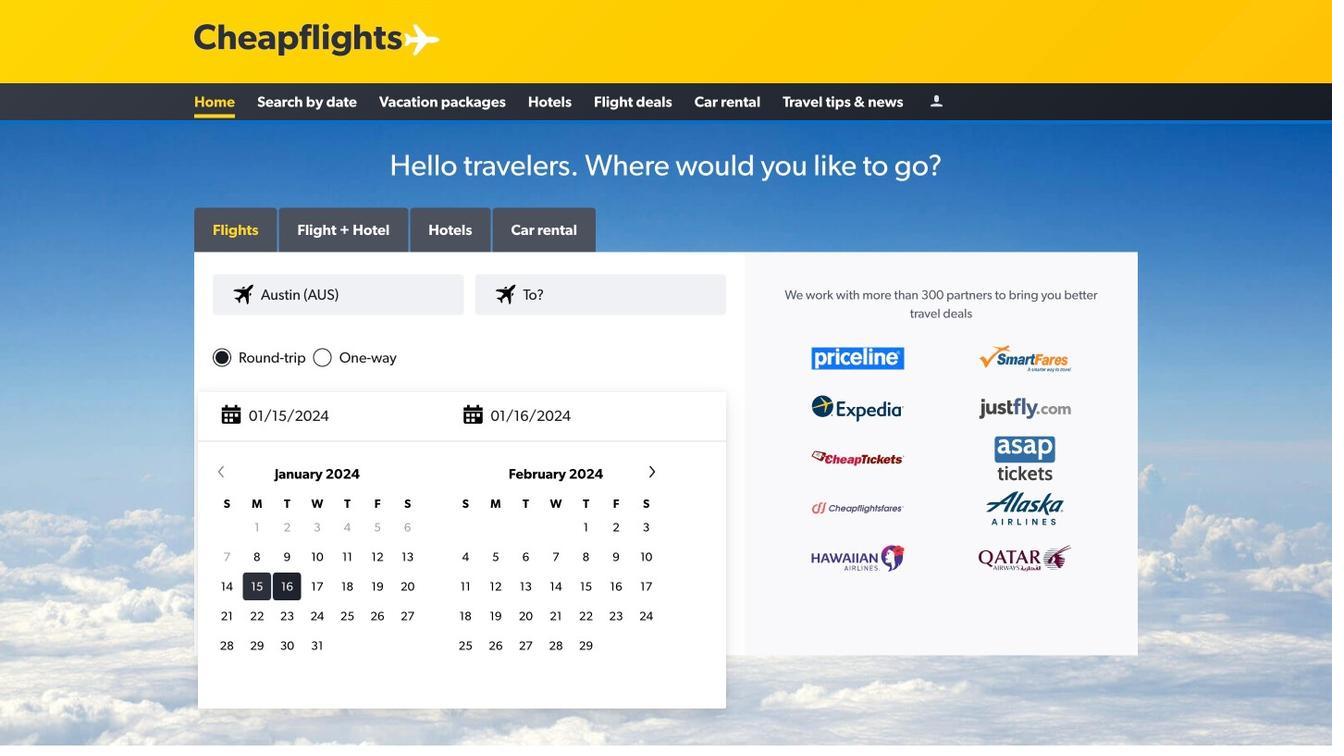 Task type: describe. For each thing, give the bounding box(es) containing it.
smartfares image
[[979, 345, 1071, 372]]

priceline image
[[812, 347, 904, 370]]

hawaiianairlines image
[[812, 545, 904, 572]]

qatarairways image
[[979, 545, 1071, 571]]

justfly image
[[979, 398, 1071, 419]]



Task type: vqa. For each thing, say whether or not it's contained in the screenshot.
Car drop-off location Same drop-off Field
no



Task type: locate. For each thing, give the bounding box(es) containing it.
None text field
[[213, 274, 464, 315]]

asaptickets image
[[979, 433, 1071, 483]]

expedia image
[[812, 395, 904, 422]]

None text field
[[475, 274, 726, 315], [205, 391, 719, 442], [213, 400, 726, 441], [475, 274, 726, 315], [205, 391, 719, 442], [213, 400, 726, 441]]

alaska image
[[979, 484, 1071, 532]]

cheaptickets image
[[812, 451, 904, 466]]

cheapflightsfares image
[[812, 501, 904, 515]]

end date calendar input use left and right arrow keys to change day. use up and down arrow keys to change week. tab
[[198, 463, 675, 698]]



